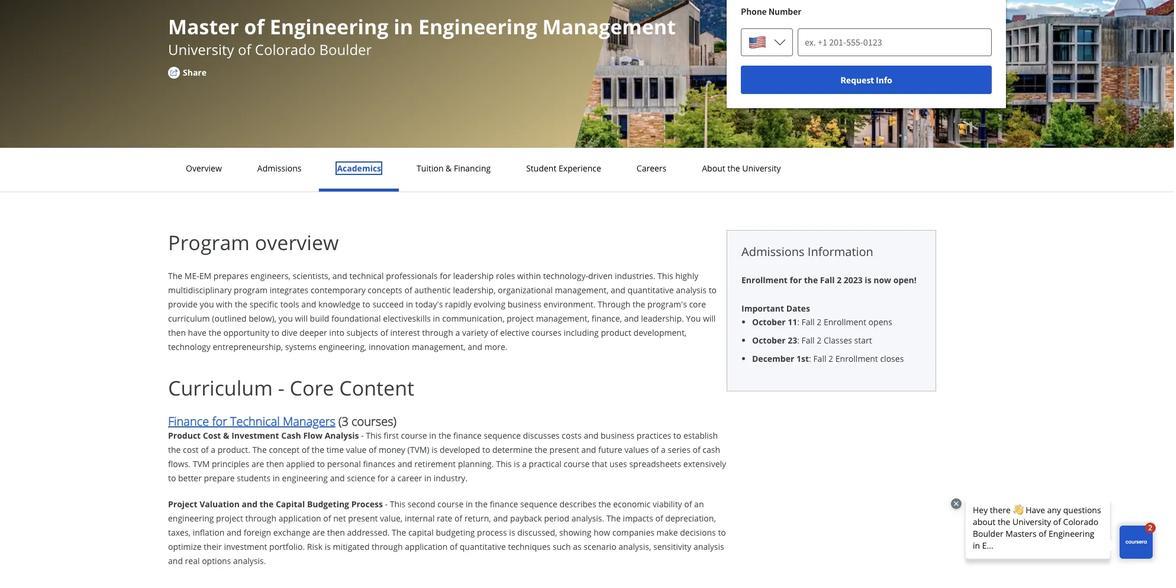Task type: describe. For each thing, give the bounding box(es) containing it.
dive
[[282, 327, 298, 339]]

in inside the master of engineering in engineering management university of colorado boulder
[[394, 13, 413, 40]]

techniques
[[508, 542, 551, 553]]

and up that
[[582, 445, 596, 456]]

budgeting
[[436, 527, 475, 539]]

variety
[[462, 327, 488, 339]]

the right about
[[728, 163, 740, 174]]

Phone Number telephone field
[[798, 28, 992, 56]]

enrollment for december 1st
[[836, 353, 878, 365]]

scenario
[[584, 542, 617, 553]]

that
[[592, 459, 608, 470]]

managers
[[283, 414, 336, 430]]

with
[[216, 299, 233, 310]]

through
[[598, 299, 631, 310]]

2 for 23
[[817, 335, 822, 346]]

companies
[[613, 527, 655, 539]]

student experience
[[526, 163, 601, 174]]

determine
[[493, 445, 533, 456]]

portfolio.
[[269, 542, 305, 553]]

11
[[788, 317, 798, 328]]

management
[[543, 13, 676, 40]]

and up process
[[493, 513, 508, 525]]

: for october 23
[[798, 335, 800, 346]]

environment.
[[544, 299, 596, 310]]

investment
[[224, 542, 267, 553]]

for inside the me-em prepares engineers, scientists, and technical professionals for leadership roles within technology-driven industries. this highly multidisciplinary program integrates contemporary concepts of authentic leadership, organizational management, and quantitative analysis to provide you with the specific tools and knowledge to succeed in today's rapidly evolving business environment.  through the program's core curriculum (outlined below), you will build foundational electiveskills in communication, project management, finance, and leadership. you will then have the opportunity to dive deeper into subjects of interest through a variety of elective courses including product development, technology entrepreneurship, systems engineering, innovation management, and more.
[[440, 271, 451, 282]]

october 11 : fall 2 enrollment opens
[[752, 317, 893, 328]]

fall for 23
[[802, 335, 815, 346]]

the down value,
[[392, 527, 406, 539]]

curriculum
[[168, 313, 210, 324]]

leadership,
[[453, 285, 496, 296]]

development,
[[634, 327, 687, 339]]

value,
[[380, 513, 403, 525]]

engineering,
[[319, 342, 367, 353]]

for up cost
[[212, 414, 227, 430]]

the right the "with"
[[235, 299, 248, 310]]

closes
[[881, 353, 904, 365]]

share button
[[168, 66, 224, 79]]

enrollment for the fall 2 2023 is now open!
[[742, 275, 917, 286]]

of right master
[[244, 13, 265, 40]]

today's
[[415, 299, 443, 310]]

0 horizontal spatial analysis.
[[233, 556, 266, 567]]

present inside - this first course in the finance sequence discusses costs and business practices to establish the cost of a product. the concept of the time value of money (tvm) is developed to determine the present and future values of a series of cash flows. tvm principles are then applied to personal finances and retirement planning. this is a practical course that uses spreadsheets extensively to better prepare students in engineering and science for a career in industry.
[[550, 445, 579, 456]]

time
[[327, 445, 344, 456]]

through inside the me-em prepares engineers, scientists, and technical professionals for leadership roles within technology-driven industries. this highly multidisciplinary program integrates contemporary concepts of authentic leadership, organizational management, and quantitative analysis to provide you with the specific tools and knowledge to succeed in today's rapidly evolving business environment.  through the program's core curriculum (outlined below), you will build foundational electiveskills in communication, project management, finance, and leadership. you will then have the opportunity to dive deeper into subjects of interest through a variety of elective courses including product development, technology entrepreneurship, systems engineering, innovation management, and more.
[[422, 327, 453, 339]]

(tvm)
[[408, 445, 430, 456]]

viability
[[653, 499, 682, 510]]

to inside - this second course in the finance sequence describes the economic viability of an engineering project through application of net present value, internal rate of return, and payback period analysis.  the impacts of depreciation, taxes, inflation and foreign exchange are then addressed. the capital budgeting process is discussed, showing how companies make decisions to optimize their investment portfolio. risk is mitigated through application of quantitative techniques such as scenario analysis, sensitivity analysis and real options analysis.
[[718, 527, 726, 539]]

and up career
[[398, 459, 412, 470]]

build
[[310, 313, 329, 324]]

this inside the me-em prepares engineers, scientists, and technical professionals for leadership roles within technology-driven industries. this highly multidisciplinary program integrates contemporary concepts of authentic leadership, organizational management, and quantitative analysis to provide you with the specific tools and knowledge to succeed in today's rapidly evolving business environment.  through the program's core curriculum (outlined below), you will build foundational electiveskills in communication, project management, finance, and leadership. you will then have the opportunity to dive deeper into subjects of interest through a variety of elective courses including product development, technology entrepreneurship, systems engineering, innovation management, and more.
[[658, 271, 673, 282]]

admissions for admissions information
[[742, 244, 805, 260]]

depreciation,
[[666, 513, 716, 525]]

project inside - this second course in the finance sequence describes the economic viability of an engineering project through application of net present value, internal rate of return, and payback period analysis.  the impacts of depreciation, taxes, inflation and foreign exchange are then addressed. the capital budgeting process is discussed, showing how companies make decisions to optimize their investment portfolio. risk is mitigated through application of quantitative techniques such as scenario analysis, sensitivity analysis and real options analysis.
[[216, 513, 243, 525]]

2 for 11
[[817, 317, 822, 328]]

discusses
[[523, 430, 560, 442]]

list item containing october 11
[[752, 316, 922, 329]]

of right cost
[[201, 445, 209, 456]]

inflation
[[193, 527, 225, 539]]

cash
[[281, 430, 301, 442]]

now
[[874, 275, 892, 286]]

in inside - this second course in the finance sequence describes the economic viability of an engineering project through application of net present value, internal rate of return, and payback period analysis.  the impacts of depreciation, taxes, inflation and foreign exchange are then addressed. the capital budgeting process is discussed, showing how companies make decisions to optimize their investment portfolio. risk is mitigated through application of quantitative techniques such as scenario analysis, sensitivity analysis and real options analysis.
[[466, 499, 473, 510]]

0 vertical spatial management,
[[555, 285, 609, 296]]

university inside the master of engineering in engineering management university of colorado boulder
[[168, 40, 234, 59]]

the right "have"
[[209, 327, 221, 339]]

admissions for admissions
[[257, 163, 302, 174]]

options
[[202, 556, 231, 567]]

- for flow
[[361, 430, 364, 442]]

of right rate
[[455, 513, 463, 525]]

deeper
[[300, 327, 327, 339]]

2 vertical spatial management,
[[412, 342, 466, 353]]

values
[[625, 445, 649, 456]]

course for (tvm)
[[401, 430, 427, 442]]

analysis,
[[619, 542, 651, 553]]

and down variety
[[468, 342, 483, 353]]

finance for technical managers (3 courses)
[[168, 414, 397, 430]]

within
[[517, 271, 541, 282]]

project valuation and the capital budgeting process
[[168, 499, 383, 510]]

value
[[346, 445, 367, 456]]

list containing october 11
[[747, 316, 922, 365]]

: for october 11
[[798, 317, 800, 328]]

product.
[[218, 445, 250, 456]]

about the university
[[702, 163, 781, 174]]

the up flows.
[[168, 445, 181, 456]]

present inside - this second course in the finance sequence describes the economic viability of an engineering project through application of net present value, internal rate of return, and payback period analysis.  the impacts of depreciation, taxes, inflation and foreign exchange are then addressed. the capital budgeting process is discussed, showing how companies make decisions to optimize their investment portfolio. risk is mitigated through application of quantitative techniques such as scenario analysis, sensitivity analysis and real options analysis.
[[348, 513, 378, 525]]

a inside the me-em prepares engineers, scientists, and technical professionals for leadership roles within technology-driven industries. this highly multidisciplinary program integrates contemporary concepts of authentic leadership, organizational management, and quantitative analysis to provide you with the specific tools and knowledge to succeed in today's rapidly evolving business environment.  through the program's core curriculum (outlined below), you will build foundational electiveskills in communication, project management, finance, and leadership. you will then have the opportunity to dive deeper into subjects of interest through a variety of elective courses including product development, technology entrepreneurship, systems engineering, innovation management, and more.
[[456, 327, 460, 339]]

dates
[[787, 303, 810, 314]]

analysis inside the me-em prepares engineers, scientists, and technical professionals for leadership roles within technology-driven industries. this highly multidisciplinary program integrates contemporary concepts of authentic leadership, organizational management, and quantitative analysis to provide you with the specific tools and knowledge to succeed in today's rapidly evolving business environment.  through the program's core curriculum (outlined below), you will build foundational electiveskills in communication, project management, finance, and leadership. you will then have the opportunity to dive deeper into subjects of interest through a variety of elective courses including product development, technology entrepreneurship, systems engineering, innovation management, and more.
[[676, 285, 707, 296]]

of up finances at the bottom left
[[369, 445, 377, 456]]

1 will from the left
[[295, 313, 308, 324]]

engineering inside - this second course in the finance sequence describes the economic viability of an engineering project through application of net present value, internal rate of return, and payback period analysis.  the impacts of depreciation, taxes, inflation and foreign exchange are then addressed. the capital budgeting process is discussed, showing how companies make decisions to optimize their investment portfolio. risk is mitigated through application of quantitative techniques such as scenario analysis, sensitivity analysis and real options analysis.
[[168, 513, 214, 525]]

professionals
[[386, 271, 438, 282]]

december 1st : fall 2 enrollment closes
[[752, 353, 904, 365]]

program
[[168, 229, 250, 256]]

a left career
[[391, 473, 396, 484]]

0 vertical spatial &
[[446, 163, 452, 174]]

succeed
[[373, 299, 404, 310]]

request info
[[841, 74, 893, 86]]

of up the spreadsheets
[[651, 445, 659, 456]]

this down courses)
[[366, 430, 382, 442]]

finance for period
[[490, 499, 518, 510]]

you
[[686, 313, 701, 324]]

0 horizontal spatial through
[[245, 513, 277, 525]]

a left series
[[661, 445, 666, 456]]

of up "make"
[[656, 513, 663, 525]]

foundational
[[332, 313, 381, 324]]

showing
[[560, 527, 592, 539]]

budgeting
[[307, 499, 349, 510]]

such
[[553, 542, 571, 553]]

enrollment for october 11
[[824, 317, 867, 328]]

tvm
[[193, 459, 210, 470]]

innovation
[[369, 342, 410, 353]]

cost
[[203, 430, 221, 442]]

finances
[[363, 459, 395, 470]]

students
[[237, 473, 271, 484]]

is down payback
[[509, 527, 515, 539]]

the down discusses
[[535, 445, 548, 456]]

financing
[[454, 163, 491, 174]]

december
[[752, 353, 795, 365]]

of left net
[[323, 513, 331, 525]]

academics link
[[334, 163, 385, 174]]

quantitative inside - this second course in the finance sequence describes the economic viability of an engineering project through application of net present value, internal rate of return, and payback period analysis.  the impacts of depreciation, taxes, inflation and foreign exchange are then addressed. the capital budgeting process is discussed, showing how companies make decisions to optimize their investment portfolio. risk is mitigated through application of quantitative techniques such as scenario analysis, sensitivity analysis and real options analysis.
[[460, 542, 506, 553]]

1 vertical spatial &
[[223, 430, 229, 442]]

and up the through
[[611, 285, 626, 296]]

and up contemporary
[[333, 271, 347, 282]]

and up product
[[624, 313, 639, 324]]

important
[[742, 303, 784, 314]]

and right costs at the left bottom
[[584, 430, 599, 442]]

better
[[178, 473, 202, 484]]

sensitivity
[[654, 542, 692, 553]]

discussed,
[[518, 527, 557, 539]]

flows.
[[168, 459, 191, 470]]

and left real
[[168, 556, 183, 567]]

of up the more.
[[490, 327, 498, 339]]

1 horizontal spatial you
[[279, 313, 293, 324]]

return,
[[465, 513, 491, 525]]

first
[[384, 430, 399, 442]]

an
[[694, 499, 704, 510]]

- this first course in the finance sequence discusses costs and business practices to establish the cost of a product. the concept of the time value of money (tvm) is developed to determine the present and future values of a series of cash flows. tvm principles are then applied to personal finances and retirement planning. this is a practical course that uses spreadsheets extensively to better prepare students in engineering and science for a career in industry.
[[168, 430, 726, 484]]

the down admissions information
[[804, 275, 818, 286]]

of left an
[[685, 499, 692, 510]]

is down determine
[[514, 459, 520, 470]]

the up developed
[[439, 430, 451, 442]]

2 will from the left
[[703, 313, 716, 324]]

of left 'colorado'
[[238, 40, 251, 59]]

business inside - this first course in the finance sequence discusses costs and business practices to establish the cost of a product. the concept of the time value of money (tvm) is developed to determine the present and future values of a series of cash flows. tvm principles are then applied to personal finances and retirement planning. this is a practical course that uses spreadsheets extensively to better prepare students in engineering and science for a career in industry.
[[601, 430, 635, 442]]

2 for for
[[837, 275, 842, 286]]

finance,
[[592, 313, 622, 324]]

retirement
[[415, 459, 456, 470]]

🇺🇸 button
[[741, 28, 793, 56]]

leadership.
[[641, 313, 684, 324]]

1 horizontal spatial through
[[372, 542, 403, 553]]



Task type: vqa. For each thing, say whether or not it's contained in the screenshot.
mitigated
yes



Task type: locate. For each thing, give the bounding box(es) containing it.
engineering down applied
[[282, 473, 328, 484]]

the down flow
[[312, 445, 324, 456]]

then
[[168, 327, 186, 339], [266, 459, 284, 470], [327, 527, 345, 539]]

1 horizontal spatial engineering
[[282, 473, 328, 484]]

and up build
[[302, 299, 316, 310]]

1 vertical spatial course
[[564, 459, 590, 470]]

2 list item from the top
[[752, 334, 922, 347]]

capital
[[276, 499, 305, 510]]

0 vertical spatial through
[[422, 327, 453, 339]]

1 horizontal spatial university
[[743, 163, 781, 174]]

project inside the me-em prepares engineers, scientists, and technical professionals for leadership roles within technology-driven industries. this highly multidisciplinary program integrates contemporary concepts of authentic leadership, organizational management, and quantitative analysis to provide you with the specific tools and knowledge to succeed in today's rapidly evolving business environment.  through the program's core curriculum (outlined below), you will build foundational electiveskills in communication, project management, finance, and leadership. you will then have the opportunity to dive deeper into subjects of interest through a variety of elective courses including product development, technology entrepreneurship, systems engineering, innovation management, and more.
[[507, 313, 534, 324]]

analysis
[[325, 430, 359, 442]]

tools
[[280, 299, 299, 310]]

2 vertical spatial enrollment
[[836, 353, 878, 365]]

2 horizontal spatial then
[[327, 527, 345, 539]]

2 vertical spatial through
[[372, 542, 403, 553]]

experience
[[559, 163, 601, 174]]

a left variety
[[456, 327, 460, 339]]

fall for 11
[[802, 317, 815, 328]]

list item down classes
[[752, 353, 922, 365]]

0 vertical spatial quantitative
[[628, 285, 674, 296]]

knowledge
[[318, 299, 360, 310]]

for down finances at the bottom left
[[378, 473, 389, 484]]

0 horizontal spatial are
[[252, 459, 264, 470]]

0 horizontal spatial university
[[168, 40, 234, 59]]

0 vertical spatial october
[[752, 317, 786, 328]]

application down capital
[[405, 542, 448, 553]]

and down personal
[[330, 473, 345, 484]]

1 horizontal spatial present
[[550, 445, 579, 456]]

the down product cost & investment cash flow analysis
[[253, 445, 267, 456]]

specific
[[250, 299, 278, 310]]

enrollment up classes
[[824, 317, 867, 328]]

project
[[507, 313, 534, 324], [216, 513, 243, 525]]

technical
[[350, 271, 384, 282]]

1 horizontal spatial then
[[266, 459, 284, 470]]

course up (tvm) at bottom left
[[401, 430, 427, 442]]

2 down october 11 : fall 2 enrollment opens on the right bottom of the page
[[817, 335, 822, 346]]

boulder
[[319, 40, 372, 59]]

1 vertical spatial you
[[279, 313, 293, 324]]

fall left 2023
[[820, 275, 835, 286]]

sequence inside - this first course in the finance sequence discusses costs and business practices to establish the cost of a product. the concept of the time value of money (tvm) is developed to determine the present and future values of a series of cash flows. tvm principles are then applied to personal finances and retirement planning. this is a practical course that uses spreadsheets extensively to better prepare students in engineering and science for a career in industry.
[[484, 430, 521, 442]]

analysis
[[676, 285, 707, 296], [694, 542, 724, 553]]

1 vertical spatial october
[[752, 335, 786, 346]]

finance inside - this first course in the finance sequence discusses costs and business practices to establish the cost of a product. the concept of the time value of money (tvm) is developed to determine the present and future values of a series of cash flows. tvm principles are then applied to personal finances and retirement planning. this is a practical course that uses spreadsheets extensively to better prepare students in engineering and science for a career in industry.
[[453, 430, 482, 442]]

list item up december 1st : fall 2 enrollment closes
[[752, 334, 922, 347]]

1 vertical spatial application
[[405, 542, 448, 553]]

0 vertical spatial -
[[278, 375, 285, 402]]

list item
[[752, 316, 922, 329], [752, 334, 922, 347], [752, 353, 922, 365]]

1 horizontal spatial admissions
[[742, 244, 805, 260]]

communication,
[[442, 313, 505, 324]]

1 vertical spatial -
[[361, 430, 364, 442]]

1 vertical spatial analysis.
[[233, 556, 266, 567]]

classes
[[824, 335, 853, 346]]

1 engineering from the left
[[270, 13, 389, 40]]

rapidly
[[445, 299, 472, 310]]

are inside - this first course in the finance sequence discusses costs and business practices to establish the cost of a product. the concept of the time value of money (tvm) is developed to determine the present and future values of a series of cash flows. tvm principles are then applied to personal finances and retirement planning. this is a practical course that uses spreadsheets extensively to better prepare students in engineering and science for a career in industry.
[[252, 459, 264, 470]]

0 vertical spatial present
[[550, 445, 579, 456]]

fall right 23
[[802, 335, 815, 346]]

cash
[[703, 445, 721, 456]]

1 horizontal spatial project
[[507, 313, 534, 324]]

0 vertical spatial are
[[252, 459, 264, 470]]

october up december
[[752, 335, 786, 346]]

present down costs at the left bottom
[[550, 445, 579, 456]]

0 horizontal spatial course
[[401, 430, 427, 442]]

establish
[[684, 430, 718, 442]]

0 horizontal spatial you
[[200, 299, 214, 310]]

this up value,
[[390, 499, 406, 510]]

courses
[[532, 327, 562, 339]]

business down organizational
[[508, 299, 542, 310]]

(outlined
[[212, 313, 247, 324]]

for inside - this first course in the finance sequence discusses costs and business practices to establish the cost of a product. the concept of the time value of money (tvm) is developed to determine the present and future values of a series of cash flows. tvm principles are then applied to personal finances and retirement planning. this is a practical course that uses spreadsheets extensively to better prepare students in engineering and science for a career in industry.
[[378, 473, 389, 484]]

1 vertical spatial then
[[266, 459, 284, 470]]

engineering inside - this first course in the finance sequence discusses costs and business practices to establish the cost of a product. the concept of the time value of money (tvm) is developed to determine the present and future values of a series of cash flows. tvm principles are then applied to personal finances and retirement planning. this is a practical course that uses spreadsheets extensively to better prepare students in engineering and science for a career in industry.
[[282, 473, 328, 484]]

2 left 2023
[[837, 275, 842, 286]]

0 vertical spatial sequence
[[484, 430, 521, 442]]

1 horizontal spatial quantitative
[[628, 285, 674, 296]]

quantitative down industries.
[[628, 285, 674, 296]]

second
[[408, 499, 436, 510]]

of up applied
[[302, 445, 310, 456]]

finance up developed
[[453, 430, 482, 442]]

2 vertical spatial then
[[327, 527, 345, 539]]

1 vertical spatial enrollment
[[824, 317, 867, 328]]

1 horizontal spatial -
[[361, 430, 364, 442]]

finance inside - this second course in the finance sequence describes the economic viability of an engineering project through application of net present value, internal rate of return, and payback period analysis.  the impacts of depreciation, taxes, inflation and foreign exchange are then addressed. the capital budgeting process is discussed, showing how companies make decisions to optimize their investment portfolio. risk is mitigated through application of quantitative techniques such as scenario analysis, sensitivity analysis and real options analysis.
[[490, 499, 518, 510]]

- up value,
[[385, 499, 388, 510]]

fall for 1st
[[814, 353, 827, 365]]

1 vertical spatial present
[[348, 513, 378, 525]]

present down process
[[348, 513, 378, 525]]

analysis down highly
[[676, 285, 707, 296]]

application up exchange
[[279, 513, 321, 525]]

2 vertical spatial :
[[809, 353, 812, 365]]

then inside the me-em prepares engineers, scientists, and technical professionals for leadership roles within technology-driven industries. this highly multidisciplinary program integrates contemporary concepts of authentic leadership, organizational management, and quantitative analysis to provide you with the specific tools and knowledge to succeed in today's rapidly evolving business environment.  through the program's core curriculum (outlined below), you will build foundational electiveskills in communication, project management, finance, and leadership. you will then have the opportunity to dive deeper into subjects of interest through a variety of elective courses including product development, technology entrepreneurship, systems engineering, innovation management, and more.
[[168, 327, 186, 339]]

0 vertical spatial enrollment
[[742, 275, 788, 286]]

0 vertical spatial list item
[[752, 316, 922, 329]]

then inside - this second course in the finance sequence describes the economic viability of an engineering project through application of net present value, internal rate of return, and payback period analysis.  the impacts of depreciation, taxes, inflation and foreign exchange are then addressed. the capital budgeting process is discussed, showing how companies make decisions to optimize their investment portfolio. risk is mitigated through application of quantitative techniques such as scenario analysis, sensitivity analysis and real options analysis.
[[327, 527, 345, 539]]

1 vertical spatial business
[[601, 430, 635, 442]]

management, up environment.
[[555, 285, 609, 296]]

1 vertical spatial through
[[245, 513, 277, 525]]

program's
[[648, 299, 687, 310]]

quantitative inside the me-em prepares engineers, scientists, and technical professionals for leadership roles within technology-driven industries. this highly multidisciplinary program integrates contemporary concepts of authentic leadership, organizational management, and quantitative analysis to provide you with the specific tools and knowledge to succeed in today's rapidly evolving business environment.  through the program's core curriculum (outlined below), you will build foundational electiveskills in communication, project management, finance, and leadership. you will then have the opportunity to dive deeper into subjects of interest through a variety of elective courses including product development, technology entrepreneurship, systems engineering, innovation management, and more.
[[628, 285, 674, 296]]

2 vertical spatial -
[[385, 499, 388, 510]]

2 october from the top
[[752, 335, 786, 346]]

then down concept
[[266, 459, 284, 470]]

course
[[401, 430, 427, 442], [564, 459, 590, 470], [438, 499, 464, 510]]

2 vertical spatial course
[[438, 499, 464, 510]]

1 horizontal spatial business
[[601, 430, 635, 442]]

of down 'budgeting'
[[450, 542, 458, 553]]

overview link
[[182, 163, 225, 174]]

1 vertical spatial management,
[[536, 313, 590, 324]]

are up students
[[252, 459, 264, 470]]

1 horizontal spatial finance
[[490, 499, 518, 510]]

have
[[188, 327, 207, 339]]

1 vertical spatial university
[[743, 163, 781, 174]]

multidisciplinary
[[168, 285, 232, 296]]

analysis. down investment on the bottom left of the page
[[233, 556, 266, 567]]

& right tuition
[[446, 163, 452, 174]]

- left core in the bottom of the page
[[278, 375, 285, 402]]

will left build
[[295, 313, 308, 324]]

0 horizontal spatial &
[[223, 430, 229, 442]]

to
[[709, 285, 717, 296], [363, 299, 370, 310], [272, 327, 279, 339], [674, 430, 682, 442], [482, 445, 490, 456], [317, 459, 325, 470], [168, 473, 176, 484], [718, 527, 726, 539]]

0 horizontal spatial finance
[[453, 430, 482, 442]]

the inside - this first course in the finance sequence discusses costs and business practices to establish the cost of a product. the concept of the time value of money (tvm) is developed to determine the present and future values of a series of cash flows. tvm principles are then applied to personal finances and retirement planning. this is a practical course that uses spreadsheets extensively to better prepare students in engineering and science for a career in industry.
[[253, 445, 267, 456]]

then down curriculum
[[168, 327, 186, 339]]

a down determine
[[522, 459, 527, 470]]

analysis inside - this second course in the finance sequence describes the economic viability of an engineering project through application of net present value, internal rate of return, and payback period analysis.  the impacts of depreciation, taxes, inflation and foreign exchange are then addressed. the capital budgeting process is discussed, showing how companies make decisions to optimize their investment portfolio. risk is mitigated through application of quantitative techniques such as scenario analysis, sensitivity analysis and real options analysis.
[[694, 542, 724, 553]]

1 october from the top
[[752, 317, 786, 328]]

real
[[185, 556, 200, 567]]

1 horizontal spatial are
[[312, 527, 325, 539]]

university right about
[[743, 163, 781, 174]]

finance up payback
[[490, 499, 518, 510]]

concepts
[[368, 285, 402, 296]]

2 horizontal spatial through
[[422, 327, 453, 339]]

0 vertical spatial project
[[507, 313, 534, 324]]

important dates
[[742, 303, 810, 314]]

master of engineering in engineering management university of colorado boulder
[[168, 13, 676, 59]]

prepare
[[204, 473, 235, 484]]

0 horizontal spatial admissions
[[257, 163, 302, 174]]

0 vertical spatial :
[[798, 317, 800, 328]]

curriculum - core content
[[168, 375, 414, 402]]

a down cost
[[211, 445, 216, 456]]

list item containing october 23
[[752, 334, 922, 347]]

elective
[[500, 327, 530, 339]]

1 vertical spatial project
[[216, 513, 243, 525]]

roles
[[496, 271, 515, 282]]

1 vertical spatial admissions
[[742, 244, 805, 260]]

1 vertical spatial quantitative
[[460, 542, 506, 553]]

sequence for describes
[[520, 499, 558, 510]]

0 vertical spatial analysis.
[[572, 513, 605, 525]]

- for budgeting
[[385, 499, 388, 510]]

1 vertical spatial are
[[312, 527, 325, 539]]

analysis.
[[572, 513, 605, 525], [233, 556, 266, 567]]

- inside - this first course in the finance sequence discusses costs and business practices to establish the cost of a product. the concept of the time value of money (tvm) is developed to determine the present and future values of a series of cash flows. tvm principles are then applied to personal finances and retirement planning. this is a practical course that uses spreadsheets extensively to better prepare students in engineering and science for a career in industry.
[[361, 430, 364, 442]]

the right the through
[[633, 299, 646, 310]]

business up future
[[601, 430, 635, 442]]

will right you on the bottom right of the page
[[703, 313, 716, 324]]

0 horizontal spatial then
[[168, 327, 186, 339]]

are inside - this second course in the finance sequence describes the economic viability of an engineering project through application of net present value, internal rate of return, and payback period analysis.  the impacts of depreciation, taxes, inflation and foreign exchange are then addressed. the capital budgeting process is discussed, showing how companies make decisions to optimize their investment portfolio. risk is mitigated through application of quantitative techniques such as scenario analysis, sensitivity analysis and real options analysis.
[[312, 527, 325, 539]]

fall
[[820, 275, 835, 286], [802, 317, 815, 328], [802, 335, 815, 346], [814, 353, 827, 365]]

capital
[[408, 527, 434, 539]]

1 horizontal spatial application
[[405, 542, 448, 553]]

through down the addressed.
[[372, 542, 403, 553]]

october for october 11 : fall 2 enrollment opens
[[752, 317, 786, 328]]

0 horizontal spatial will
[[295, 313, 308, 324]]

1 horizontal spatial analysis.
[[572, 513, 605, 525]]

this down determine
[[496, 459, 512, 470]]

- inside - this second course in the finance sequence describes the economic viability of an engineering project through application of net present value, internal rate of return, and payback period analysis.  the impacts of depreciation, taxes, inflation and foreign exchange are then addressed. the capital budgeting process is discussed, showing how companies make decisions to optimize their investment portfolio. risk is mitigated through application of quantitative techniques such as scenario analysis, sensitivity analysis and real options analysis.
[[385, 499, 388, 510]]

0 horizontal spatial engineering
[[270, 13, 389, 40]]

0 vertical spatial course
[[401, 430, 427, 442]]

course up rate
[[438, 499, 464, 510]]

1 vertical spatial sequence
[[520, 499, 558, 510]]

0 vertical spatial finance
[[453, 430, 482, 442]]

will
[[295, 313, 308, 324], [703, 313, 716, 324]]

are
[[252, 459, 264, 470], [312, 527, 325, 539]]

tuition & financing link
[[413, 163, 494, 174]]

investment
[[232, 430, 279, 442]]

taxes,
[[168, 527, 191, 539]]

1 vertical spatial analysis
[[694, 542, 724, 553]]

phone
[[741, 5, 767, 17]]

about
[[702, 163, 726, 174]]

3 list item from the top
[[752, 353, 922, 365]]

: for december 1st
[[809, 353, 812, 365]]

interest
[[390, 327, 420, 339]]

series
[[668, 445, 691, 456]]

mitigated
[[333, 542, 370, 553]]

concept
[[269, 445, 300, 456]]

authentic
[[415, 285, 451, 296]]

academics
[[337, 163, 381, 174]]

0 horizontal spatial -
[[278, 375, 285, 402]]

of
[[244, 13, 265, 40], [238, 40, 251, 59], [405, 285, 412, 296], [380, 327, 388, 339], [490, 327, 498, 339], [201, 445, 209, 456], [302, 445, 310, 456], [369, 445, 377, 456], [651, 445, 659, 456], [693, 445, 701, 456], [685, 499, 692, 510], [323, 513, 331, 525], [455, 513, 463, 525], [656, 513, 663, 525], [450, 542, 458, 553]]

0 vertical spatial university
[[168, 40, 234, 59]]

technology-
[[543, 271, 588, 282]]

the right describes
[[599, 499, 611, 510]]

project down valuation
[[216, 513, 243, 525]]

are up the risk
[[312, 527, 325, 539]]

the inside the me-em prepares engineers, scientists, and technical professionals for leadership roles within technology-driven industries. this highly multidisciplinary program integrates contemporary concepts of authentic leadership, organizational management, and quantitative analysis to provide you with the specific tools and knowledge to succeed in today's rapidly evolving business environment.  through the program's core curriculum (outlined below), you will build foundational electiveskills in communication, project management, finance, and leadership. you will then have the opportunity to dive deeper into subjects of interest through a variety of elective courses including product development, technology entrepreneurship, systems engineering, innovation management, and more.
[[168, 271, 182, 282]]

-
[[278, 375, 285, 402], [361, 430, 364, 442], [385, 499, 388, 510]]

0 horizontal spatial present
[[348, 513, 378, 525]]

admissions information
[[742, 244, 874, 260]]

project up elective
[[507, 313, 534, 324]]

request info button
[[741, 66, 992, 94]]

phone number
[[741, 5, 802, 17]]

analysis. down describes
[[572, 513, 605, 525]]

course inside - this second course in the finance sequence describes the economic viability of an engineering project through application of net present value, internal rate of return, and payback period analysis.  the impacts of depreciation, taxes, inflation and foreign exchange are then addressed. the capital budgeting process is discussed, showing how companies make decisions to optimize their investment portfolio. risk is mitigated through application of quantitative techniques such as scenario analysis, sensitivity analysis and real options analysis.
[[438, 499, 464, 510]]

costs
[[562, 430, 582, 442]]

2 horizontal spatial course
[[564, 459, 590, 470]]

engineering down "project"
[[168, 513, 214, 525]]

list item containing december 1st
[[752, 353, 922, 365]]

management, down interest
[[412, 342, 466, 353]]

sequence for discusses
[[484, 430, 521, 442]]

business
[[508, 299, 542, 310], [601, 430, 635, 442]]

2 engineering from the left
[[418, 13, 537, 40]]

you up dive
[[279, 313, 293, 324]]

application
[[279, 513, 321, 525], [405, 542, 448, 553]]

this inside - this second course in the finance sequence describes the economic viability of an engineering project through application of net present value, internal rate of return, and payback period analysis.  the impacts of depreciation, taxes, inflation and foreign exchange are then addressed. the capital budgeting process is discussed, showing how companies make decisions to optimize their investment portfolio. risk is mitigated through application of quantitative techniques such as scenario analysis, sensitivity analysis and real options analysis.
[[390, 499, 406, 510]]

enrollment down start
[[836, 353, 878, 365]]

for up dates
[[790, 275, 802, 286]]

of up innovation
[[380, 327, 388, 339]]

business inside the me-em prepares engineers, scientists, and technical professionals for leadership roles within technology-driven industries. this highly multidisciplinary program integrates contemporary concepts of authentic leadership, organizational management, and quantitative analysis to provide you with the specific tools and knowledge to succeed in today's rapidly evolving business environment.  through the program's core curriculum (outlined below), you will build foundational electiveskills in communication, project management, finance, and leadership. you will then have the opportunity to dive deeper into subjects of interest through a variety of elective courses including product development, technology entrepreneurship, systems engineering, innovation management, and more.
[[508, 299, 542, 310]]

impacts
[[623, 513, 653, 525]]

admissions
[[257, 163, 302, 174], [742, 244, 805, 260]]

is right the risk
[[325, 542, 331, 553]]

2 vertical spatial list item
[[752, 353, 922, 365]]

the up return,
[[475, 499, 488, 510]]

the
[[168, 271, 182, 282], [253, 445, 267, 456], [607, 513, 621, 525], [392, 527, 406, 539]]

quantitative
[[628, 285, 674, 296], [460, 542, 506, 553]]

of down professionals
[[405, 285, 412, 296]]

contemporary
[[311, 285, 366, 296]]

request
[[841, 74, 874, 86]]

list
[[747, 316, 922, 365]]

valuation
[[200, 499, 240, 510]]

applied
[[286, 459, 315, 470]]

fall for for
[[820, 275, 835, 286]]

the
[[728, 163, 740, 174], [804, 275, 818, 286], [235, 299, 248, 310], [633, 299, 646, 310], [209, 327, 221, 339], [439, 430, 451, 442], [168, 445, 181, 456], [312, 445, 324, 456], [535, 445, 548, 456], [260, 499, 274, 510], [475, 499, 488, 510], [599, 499, 611, 510]]

core
[[290, 375, 334, 402]]

1 horizontal spatial course
[[438, 499, 464, 510]]

course for period
[[438, 499, 464, 510]]

1 horizontal spatial &
[[446, 163, 452, 174]]

1 vertical spatial :
[[798, 335, 800, 346]]

overview
[[255, 229, 339, 256]]

1 vertical spatial finance
[[490, 499, 518, 510]]

0 vertical spatial then
[[168, 327, 186, 339]]

0 vertical spatial you
[[200, 299, 214, 310]]

for
[[440, 271, 451, 282], [790, 275, 802, 286], [212, 414, 227, 430], [378, 473, 389, 484]]

0 horizontal spatial business
[[508, 299, 542, 310]]

enrollment
[[742, 275, 788, 286], [824, 317, 867, 328], [836, 353, 878, 365]]

me-
[[185, 271, 199, 282]]

for up authentic
[[440, 271, 451, 282]]

through down today's
[[422, 327, 453, 339]]

0 vertical spatial application
[[279, 513, 321, 525]]

is up retirement
[[432, 445, 438, 456]]

optimize
[[168, 542, 202, 553]]

0 vertical spatial admissions
[[257, 163, 302, 174]]

the up how
[[607, 513, 621, 525]]

and up investment on the bottom left of the page
[[227, 527, 242, 539]]

2 down classes
[[829, 353, 834, 365]]

0 horizontal spatial application
[[279, 513, 321, 525]]

university
[[168, 40, 234, 59], [743, 163, 781, 174]]

fall right 1st
[[814, 353, 827, 365]]

1 vertical spatial list item
[[752, 334, 922, 347]]

sequence inside - this second course in the finance sequence describes the economic viability of an engineering project through application of net present value, internal rate of return, and payback period analysis.  the impacts of depreciation, taxes, inflation and foreign exchange are then addressed. the capital budgeting process is discussed, showing how companies make decisions to optimize their investment portfolio. risk is mitigated through application of quantitative techniques such as scenario analysis, sensitivity analysis and real options analysis.
[[520, 499, 558, 510]]

finance for (tvm)
[[453, 430, 482, 442]]

you down multidisciplinary at the left
[[200, 299, 214, 310]]

organizational
[[498, 285, 553, 296]]

0 horizontal spatial quantitative
[[460, 542, 506, 553]]

1 horizontal spatial will
[[703, 313, 716, 324]]

2
[[837, 275, 842, 286], [817, 317, 822, 328], [817, 335, 822, 346], [829, 353, 834, 365]]

finance for technical managers link
[[168, 414, 336, 430]]

october for october 23 : fall 2 classes start
[[752, 335, 786, 346]]

courses)
[[352, 414, 397, 430]]

: down dates
[[798, 317, 800, 328]]

of down establish
[[693, 445, 701, 456]]

0 horizontal spatial engineering
[[168, 513, 214, 525]]

highly
[[676, 271, 699, 282]]

entrepreneurship,
[[213, 342, 283, 353]]

is left now
[[865, 275, 872, 286]]

engineers,
[[251, 271, 291, 282]]

2 horizontal spatial -
[[385, 499, 388, 510]]

0 vertical spatial engineering
[[282, 473, 328, 484]]

technology
[[168, 342, 211, 353]]

2 for 1st
[[829, 353, 834, 365]]

then down net
[[327, 527, 345, 539]]

cost
[[183, 445, 199, 456]]

0 vertical spatial analysis
[[676, 285, 707, 296]]

the left me-
[[168, 271, 182, 282]]

enrollment up the important
[[742, 275, 788, 286]]

1 list item from the top
[[752, 316, 922, 329]]

- this second course in the finance sequence describes the economic viability of an engineering project through application of net present value, internal rate of return, and payback period analysis.  the impacts of depreciation, taxes, inflation and foreign exchange are then addressed. the capital budgeting process is discussed, showing how companies make decisions to optimize their investment portfolio. risk is mitigated through application of quantitative techniques such as scenario analysis, sensitivity analysis and real options analysis.
[[168, 499, 726, 567]]

0 vertical spatial business
[[508, 299, 542, 310]]

management, down environment.
[[536, 313, 590, 324]]

university up share button
[[168, 40, 234, 59]]

exchange
[[273, 527, 310, 539]]

the left capital at the left of the page
[[260, 499, 274, 510]]

0 horizontal spatial project
[[216, 513, 243, 525]]

1 vertical spatial engineering
[[168, 513, 214, 525]]

decisions
[[680, 527, 716, 539]]

1 horizontal spatial engineering
[[418, 13, 537, 40]]

present
[[550, 445, 579, 456], [348, 513, 378, 525]]

and down students
[[242, 499, 258, 510]]

then inside - this first course in the finance sequence discusses costs and business practices to establish the cost of a product. the concept of the time value of money (tvm) is developed to determine the present and future values of a series of cash flows. tvm principles are then applied to personal finances and retirement planning. this is a practical course that uses spreadsheets extensively to better prepare students in engineering and science for a career in industry.
[[266, 459, 284, 470]]



